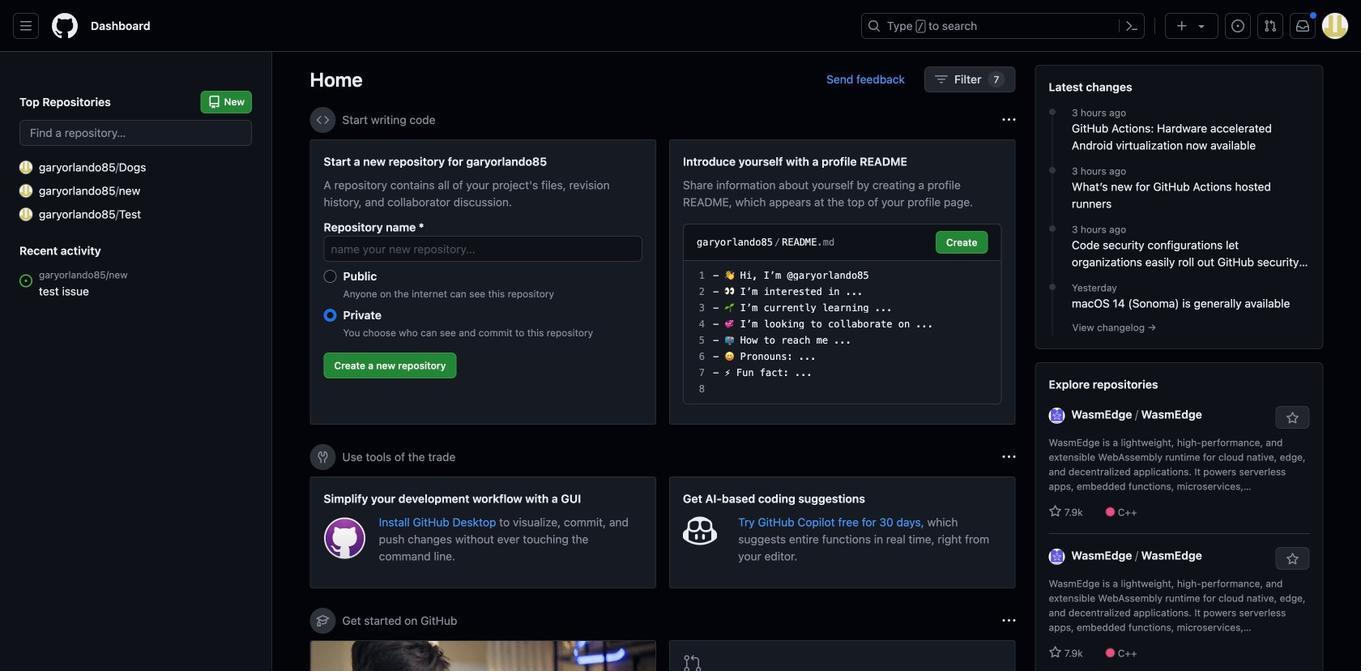 Task type: locate. For each thing, give the bounding box(es) containing it.
github desktop image
[[324, 517, 366, 560]]

new image
[[19, 184, 32, 197]]

1 vertical spatial @wasmedge profile image
[[1049, 549, 1066, 565]]

1 why am i seeing this? image from the top
[[1003, 113, 1016, 126]]

2 vertical spatial dot fill image
[[1047, 222, 1060, 235]]

issue opened image
[[1232, 19, 1245, 32]]

explore element
[[1036, 65, 1324, 671]]

Find a repository… text field
[[19, 120, 252, 146]]

notifications image
[[1297, 19, 1310, 32]]

0 vertical spatial @wasmedge profile image
[[1049, 408, 1066, 424]]

1 vertical spatial why am i seeing this? image
[[1003, 451, 1016, 464]]

introduce yourself with a profile readme element
[[670, 139, 1016, 425]]

filter image
[[935, 73, 948, 86]]

0 vertical spatial dot fill image
[[1047, 105, 1060, 118]]

name your new repository... text field
[[324, 236, 643, 262]]

1 @wasmedge profile image from the top
[[1049, 408, 1066, 424]]

plus image
[[1176, 19, 1189, 32]]

star this repository image
[[1287, 412, 1300, 425]]

homepage image
[[52, 13, 78, 39]]

2 why am i seeing this? image from the top
[[1003, 451, 1016, 464]]

open issue image
[[19, 274, 32, 287]]

3 dot fill image from the top
[[1047, 222, 1060, 235]]

@wasmedge profile image
[[1049, 408, 1066, 424], [1049, 549, 1066, 565]]

1 vertical spatial dot fill image
[[1047, 164, 1060, 177]]

1 dot fill image from the top
[[1047, 105, 1060, 118]]

dot fill image
[[1047, 105, 1060, 118], [1047, 164, 1060, 177], [1047, 222, 1060, 235]]

explore repositories navigation
[[1036, 362, 1324, 671]]

tools image
[[317, 451, 330, 464]]

None submit
[[936, 231, 989, 254]]

dogs image
[[19, 161, 32, 174]]

none submit inside introduce yourself with a profile readme element
[[936, 231, 989, 254]]

why am i seeing this? image
[[1003, 113, 1016, 126], [1003, 451, 1016, 464], [1003, 614, 1016, 627]]

None radio
[[324, 270, 337, 283], [324, 309, 337, 322], [324, 270, 337, 283], [324, 309, 337, 322]]

2 vertical spatial why am i seeing this? image
[[1003, 614, 1016, 627]]

0 vertical spatial why am i seeing this? image
[[1003, 113, 1016, 126]]

2 @wasmedge profile image from the top
[[1049, 549, 1066, 565]]



Task type: describe. For each thing, give the bounding box(es) containing it.
star this repository image
[[1287, 553, 1300, 566]]

why am i seeing this? image for introduce yourself with a profile readme element
[[1003, 113, 1016, 126]]

Top Repositories search field
[[19, 120, 252, 146]]

dot fill image
[[1047, 280, 1060, 293]]

star image
[[1049, 646, 1062, 659]]

mortar board image
[[317, 614, 330, 627]]

get ai-based coding suggestions element
[[670, 477, 1016, 589]]

star image
[[1049, 505, 1062, 518]]

2 dot fill image from the top
[[1047, 164, 1060, 177]]

what is github? image
[[311, 641, 656, 671]]

test image
[[19, 208, 32, 221]]

3 why am i seeing this? image from the top
[[1003, 614, 1016, 627]]

what is github? element
[[310, 640, 657, 671]]

@wasmedge profile image for star image
[[1049, 549, 1066, 565]]

@wasmedge profile image for star icon
[[1049, 408, 1066, 424]]

code image
[[317, 113, 330, 126]]

command palette image
[[1126, 19, 1139, 32]]

git pull request image
[[1265, 19, 1278, 32]]

why am i seeing this? image for get ai-based coding suggestions element
[[1003, 451, 1016, 464]]

simplify your development workflow with a gui element
[[310, 477, 657, 589]]

git pull request image
[[683, 654, 703, 671]]

triangle down image
[[1196, 19, 1209, 32]]

start a new repository element
[[310, 139, 657, 425]]



Task type: vqa. For each thing, say whether or not it's contained in the screenshot.
forks image
no



